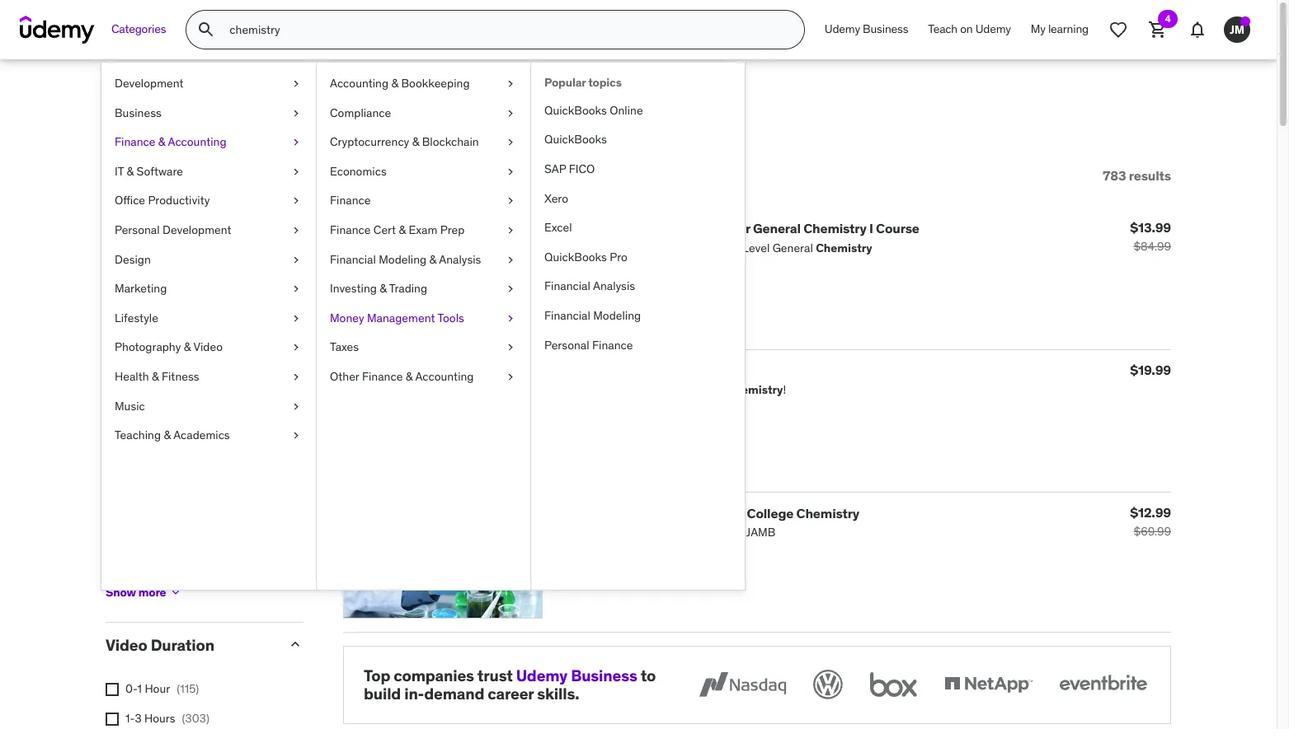 Task type: locate. For each thing, give the bounding box(es) containing it.
finance for finance & accounting
[[115, 135, 155, 149]]

0 vertical spatial 783
[[106, 97, 153, 131]]

xsmall image inside show more button
[[169, 587, 183, 600]]

783 inside status
[[1103, 167, 1126, 184]]

finance right other
[[362, 369, 403, 384]]

business left to
[[571, 666, 637, 686]]

xsmall image inside teaching & academics link
[[289, 428, 303, 444]]

finance link
[[317, 187, 530, 216]]

marketing
[[115, 281, 167, 296]]

0 horizontal spatial analysis
[[439, 252, 481, 267]]

udemy image
[[20, 16, 95, 44]]

money management tools link
[[317, 304, 530, 333]]

business left teach
[[863, 22, 908, 36]]

build
[[364, 685, 401, 705]]

analysis
[[439, 252, 481, 267], [593, 279, 635, 294]]

& down finance cert & exam prep link
[[429, 252, 436, 267]]

783
[[106, 97, 153, 131], [1103, 167, 1126, 184]]

0 horizontal spatial udemy business link
[[516, 666, 637, 686]]

personal development link
[[101, 216, 316, 245]]

xsmall image for music
[[289, 399, 303, 415]]

up
[[215, 339, 228, 354], [216, 369, 229, 383]]

financial up personal finance
[[544, 308, 590, 323]]

financial inside financial analysis link
[[544, 279, 590, 294]]

teaching & academics link
[[101, 422, 316, 451]]

xsmall image inside economics link
[[504, 164, 517, 180]]

xsmall image inside photography & video link
[[289, 340, 303, 356]]

analysis down the pro
[[593, 279, 635, 294]]

& right 3.0 at left bottom
[[206, 369, 213, 383]]

small image
[[116, 168, 133, 184], [287, 419, 304, 435], [287, 637, 304, 653]]

2 vertical spatial financial
[[544, 308, 590, 323]]

my learning link
[[1021, 10, 1099, 49]]

xsmall image inside taxes link
[[504, 340, 517, 356]]

udemy business link left teach
[[815, 10, 918, 49]]

language
[[106, 418, 178, 438]]

wishlist image
[[1108, 20, 1128, 40]]

0 horizontal spatial results
[[158, 97, 244, 131]]

xsmall image inside office productivity link
[[289, 193, 303, 209]]

personal inside personal development link
[[115, 223, 160, 238]]

1 horizontal spatial results
[[1129, 167, 1171, 184]]

0 horizontal spatial accounting
[[168, 135, 226, 149]]

xsmall image inside the financial modeling & analysis "link"
[[504, 252, 517, 268]]

1 vertical spatial analysis
[[593, 279, 635, 294]]

office
[[115, 193, 145, 208]]

development down categories dropdown button
[[115, 76, 184, 91]]

2 horizontal spatial udemy
[[975, 22, 1011, 36]]

modeling
[[379, 252, 427, 267], [593, 308, 641, 323]]

xsmall image inside lifestyle link
[[289, 311, 303, 327]]

& right teaching
[[164, 428, 171, 443]]

1 vertical spatial video
[[106, 636, 147, 656]]

finance inside money management tools element
[[592, 338, 633, 353]]

show more button
[[106, 577, 183, 610]]

development
[[115, 76, 184, 91], [162, 223, 231, 238]]

sap fico
[[544, 162, 595, 176]]

& for investing & trading
[[380, 281, 387, 296]]

0 horizontal spatial personal
[[115, 223, 160, 238]]

finance
[[115, 135, 155, 149], [330, 193, 371, 208], [330, 223, 371, 238], [592, 338, 633, 353], [362, 369, 403, 384]]

quickbooks down popular topics
[[544, 103, 607, 118]]

development down office productivity link
[[162, 223, 231, 238]]

xsmall image inside compliance 'link'
[[504, 105, 517, 121]]

1 up from the top
[[215, 339, 228, 354]]

xsmall image for finance cert & exam prep
[[504, 223, 517, 239]]

analysis inside money management tools element
[[593, 279, 635, 294]]

categories
[[111, 22, 166, 36]]

the
[[556, 505, 579, 522]]

1-
[[125, 712, 135, 726]]

college
[[747, 505, 794, 522]]

chemistry left i
[[803, 221, 867, 237]]

& right "3.5"
[[205, 339, 212, 354]]

software
[[137, 164, 183, 179]]

accounting down "business" link
[[168, 135, 226, 149]]

0 vertical spatial up
[[215, 339, 228, 354]]

personal down the financial modeling
[[544, 338, 589, 353]]

xsmall image inside personal development link
[[289, 223, 303, 239]]

quickbooks up sap fico
[[544, 132, 607, 147]]

0 vertical spatial financial
[[330, 252, 376, 267]]

1 horizontal spatial udemy
[[825, 22, 860, 36]]

2 vertical spatial business
[[571, 666, 637, 686]]

up right 3.0 at left bottom
[[216, 369, 229, 383]]

xsmall image for accounting & bookkeeping
[[504, 76, 517, 92]]

fitness
[[162, 369, 199, 384]]

xsmall image for design
[[289, 252, 303, 268]]

0-
[[125, 682, 137, 697]]

business link
[[101, 99, 316, 128]]

finance left cert
[[330, 223, 371, 238]]

economics
[[330, 164, 387, 179]]

xsmall image inside marketing link
[[289, 281, 303, 298]]

xero
[[544, 191, 568, 206]]

music link
[[101, 392, 316, 422]]

finance up it & software
[[115, 135, 155, 149]]

$12.99 $69.99
[[1130, 504, 1171, 539]]

compliance link
[[317, 99, 530, 128]]

accounting & bookkeeping link
[[317, 69, 530, 99]]

quickbooks for quickbooks
[[544, 132, 607, 147]]

xsmall image for finance & accounting
[[289, 135, 303, 151]]

xsmall image inside development link
[[289, 76, 303, 92]]

financial up "investing"
[[330, 252, 376, 267]]

1 vertical spatial 783
[[1103, 167, 1126, 184]]

results
[[158, 97, 244, 131], [1129, 167, 1171, 184]]

cryptocurrency & blockchain link
[[317, 128, 530, 157]]

it & software link
[[101, 157, 316, 187]]

xsmall image
[[289, 135, 303, 151], [504, 135, 517, 151], [504, 164, 517, 180], [289, 193, 303, 209], [289, 223, 303, 239], [504, 223, 517, 239], [289, 281, 303, 298], [289, 311, 303, 327], [289, 340, 303, 356], [289, 369, 303, 386], [106, 495, 119, 508], [106, 524, 119, 537], [169, 587, 183, 600], [106, 684, 119, 697]]

783 for 783 results
[[1103, 167, 1126, 184]]

1 horizontal spatial analysis
[[593, 279, 635, 294]]

up for 3.5 & up
[[215, 339, 228, 354]]

video up 3.0 & up
[[193, 340, 223, 355]]

0 vertical spatial development
[[115, 76, 184, 91]]

2 quickbooks from the top
[[544, 132, 607, 147]]

& up 3.0 at left bottom
[[184, 340, 191, 355]]

results up "finance & accounting"
[[158, 97, 244, 131]]

small image inside filter button
[[116, 168, 133, 184]]

1 vertical spatial chemistry
[[796, 505, 859, 522]]

productivity
[[148, 193, 210, 208]]

money management tools
[[330, 311, 464, 326]]

modeling down financial analysis link in the top of the page
[[593, 308, 641, 323]]

&
[[391, 76, 398, 91], [158, 135, 165, 149], [412, 135, 419, 149], [127, 164, 134, 179], [399, 223, 406, 238], [429, 252, 436, 267], [380, 281, 387, 296], [205, 339, 212, 354], [184, 340, 191, 355], [206, 369, 213, 383], [152, 369, 159, 384], [406, 369, 413, 384], [164, 428, 171, 443]]

modeling down the finance cert & exam prep
[[379, 252, 427, 267]]

financial modeling & analysis
[[330, 252, 481, 267]]

finance cert & exam prep
[[330, 223, 465, 238]]

xsmall image for compliance
[[504, 105, 517, 121]]

companies
[[394, 666, 474, 686]]

xsmall image inside 'money management tools' link
[[504, 311, 517, 327]]

jm
[[1230, 22, 1245, 37]]

finance cert & exam prep link
[[317, 216, 530, 245]]

excel
[[544, 220, 572, 235]]

2 horizontal spatial business
[[863, 22, 908, 36]]

video up '0-'
[[106, 636, 147, 656]]

xsmall image inside accounting & bookkeeping link
[[504, 76, 517, 92]]

& for health & fitness
[[152, 369, 159, 384]]

office productivity
[[115, 193, 210, 208]]

1
[[137, 682, 142, 697]]

teach on udemy
[[928, 22, 1011, 36]]

complete
[[598, 221, 658, 237], [581, 505, 641, 522]]

for
[[250, 97, 285, 131]]

analysis down 'prep'
[[439, 252, 481, 267]]

& left trading
[[380, 281, 387, 296]]

accounting down taxes link on the left
[[415, 369, 474, 384]]

box image
[[866, 667, 921, 703]]

modeling inside money management tools element
[[593, 308, 641, 323]]

sap
[[544, 162, 566, 176]]

1 horizontal spatial personal
[[544, 338, 589, 353]]

results for 783 results
[[1129, 167, 1171, 184]]

xsmall image inside music link
[[289, 399, 303, 415]]

xsmall image inside cryptocurrency & blockchain link
[[504, 135, 517, 151]]

xsmall image inside it & software link
[[289, 164, 303, 180]]

& for it & software
[[127, 164, 134, 179]]

xsmall image for cryptocurrency & blockchain
[[504, 135, 517, 151]]

& right it at left top
[[127, 164, 134, 179]]

xsmall image inside finance & accounting link
[[289, 135, 303, 151]]

xsmall image inside "business" link
[[289, 105, 303, 121]]

semester
[[691, 221, 750, 237]]

eventbrite image
[[1056, 667, 1151, 703]]

0 horizontal spatial business
[[115, 105, 161, 120]]

1 horizontal spatial modeling
[[593, 308, 641, 323]]

other
[[330, 369, 359, 384]]

general
[[753, 221, 801, 237]]

finance & accounting link
[[101, 128, 316, 157]]

topics
[[588, 75, 622, 90]]

xsmall image for money management tools
[[504, 311, 517, 327]]

trading
[[389, 281, 427, 296]]

financial inside "link"
[[330, 252, 376, 267]]

xsmall image for other finance & accounting
[[504, 369, 517, 386]]

1 horizontal spatial business
[[571, 666, 637, 686]]

office productivity link
[[101, 187, 316, 216]]

xsmall image for teaching & academics
[[289, 428, 303, 444]]

complete up the pro
[[598, 221, 658, 237]]

& for accounting & bookkeeping
[[391, 76, 398, 91]]

accounting up compliance
[[330, 76, 389, 91]]

financial modeling link
[[531, 302, 745, 331]]

1 vertical spatial accounting
[[168, 135, 226, 149]]

xsmall image inside finance link
[[504, 193, 517, 209]]

you have alerts image
[[1240, 16, 1250, 26]]

demand
[[424, 685, 484, 705]]

0 vertical spatial chemistry
[[803, 221, 867, 237]]

teaching & academics
[[115, 428, 230, 443]]

filter
[[136, 167, 168, 184]]

financial inside financial modeling link
[[544, 308, 590, 323]]

3 quickbooks from the top
[[544, 250, 607, 265]]

shopping cart with 4 items image
[[1148, 20, 1168, 40]]

1 vertical spatial quickbooks
[[544, 132, 607, 147]]

results up $13.99
[[1129, 167, 1171, 184]]

the complete high school and college chemistry
[[556, 505, 859, 522]]

xsmall image for photography & video
[[289, 340, 303, 356]]

top companies trust udemy business
[[364, 666, 637, 686]]

0 horizontal spatial modeling
[[379, 252, 427, 267]]

1 horizontal spatial 783
[[1103, 167, 1126, 184]]

$12.99
[[1130, 504, 1171, 521]]

finance down the economics
[[330, 193, 371, 208]]

& right health
[[152, 369, 159, 384]]

xsmall image inside 'investing & trading' link
[[504, 281, 517, 298]]

finance down the financial modeling
[[592, 338, 633, 353]]

& for cryptocurrency & blockchain
[[412, 135, 419, 149]]

& up software
[[158, 135, 165, 149]]

xsmall image inside finance cert & exam prep link
[[504, 223, 517, 239]]

2 vertical spatial accounting
[[415, 369, 474, 384]]

in-
[[404, 685, 424, 705]]

business up "finance & accounting"
[[115, 105, 161, 120]]

0 vertical spatial video
[[193, 340, 223, 355]]

2 vertical spatial quickbooks
[[544, 250, 607, 265]]

xero link
[[531, 184, 745, 214]]

photography & video link
[[101, 333, 316, 363]]

chemistry right 'college'
[[796, 505, 859, 522]]

1 vertical spatial small image
[[287, 419, 304, 435]]

1 quickbooks from the top
[[544, 103, 607, 118]]

0 vertical spatial modeling
[[379, 252, 427, 267]]

$84.99
[[1134, 239, 1171, 254]]

quickbooks pro
[[544, 250, 628, 265]]

0-1 hour (115)
[[125, 682, 199, 697]]

udemy business link left to
[[516, 666, 637, 686]]

results inside status
[[1129, 167, 1171, 184]]

financial down quickbooks pro
[[544, 279, 590, 294]]

& down taxes link on the left
[[406, 369, 413, 384]]

xsmall image for investing & trading
[[504, 281, 517, 298]]

0 vertical spatial udemy business link
[[815, 10, 918, 49]]

1 vertical spatial modeling
[[593, 308, 641, 323]]

photography & video
[[115, 340, 223, 355]]

0 vertical spatial quickbooks
[[544, 103, 607, 118]]

2 vertical spatial small image
[[287, 637, 304, 653]]

xsmall image inside design "link"
[[289, 252, 303, 268]]

1 vertical spatial personal
[[544, 338, 589, 353]]

udemy business link
[[815, 10, 918, 49], [516, 666, 637, 686]]

2 up from the top
[[216, 369, 229, 383]]

udemy
[[825, 22, 860, 36], [975, 22, 1011, 36], [516, 666, 568, 686]]

0 vertical spatial business
[[863, 22, 908, 36]]

1 horizontal spatial accounting
[[330, 76, 389, 91]]

783 results status
[[1103, 167, 1171, 184]]

complete right the
[[581, 505, 641, 522]]

1 horizontal spatial video
[[193, 340, 223, 355]]

quickbooks down k's
[[544, 250, 607, 265]]

1 vertical spatial results
[[1129, 167, 1171, 184]]

xsmall image inside other finance & accounting link
[[504, 369, 517, 386]]

0 horizontal spatial 783
[[106, 97, 153, 131]]

783 for 783 results for "chemistry"
[[106, 97, 153, 131]]

personal inside personal finance link
[[544, 338, 589, 353]]

0 vertical spatial personal
[[115, 223, 160, 238]]

finance for finance cert & exam prep
[[330, 223, 371, 238]]

modeling inside "link"
[[379, 252, 427, 267]]

2 horizontal spatial accounting
[[415, 369, 474, 384]]

0 vertical spatial small image
[[116, 168, 133, 184]]

0 horizontal spatial video
[[106, 636, 147, 656]]

xsmall image for taxes
[[504, 340, 517, 356]]

up right "3.5"
[[215, 339, 228, 354]]

& down compliance 'link'
[[412, 135, 419, 149]]

0 vertical spatial results
[[158, 97, 244, 131]]

xsmall image
[[289, 76, 303, 92], [504, 76, 517, 92], [289, 105, 303, 121], [504, 105, 517, 121], [289, 164, 303, 180], [504, 193, 517, 209], [289, 252, 303, 268], [504, 252, 517, 268], [504, 281, 517, 298], [504, 311, 517, 327], [504, 340, 517, 356], [504, 369, 517, 386], [289, 399, 303, 415], [289, 428, 303, 444], [106, 465, 119, 479], [106, 554, 119, 567], [106, 713, 119, 726]]

0 vertical spatial analysis
[[439, 252, 481, 267]]

1-3 hours (303)
[[125, 712, 209, 726]]

& left the bookkeeping
[[391, 76, 398, 91]]

personal for personal development
[[115, 223, 160, 238]]

teach
[[928, 22, 958, 36]]

1 vertical spatial financial
[[544, 279, 590, 294]]

design link
[[101, 245, 316, 275]]

quickbooks pro link
[[531, 243, 745, 272]]

1 vertical spatial up
[[216, 369, 229, 383]]

personal up design
[[115, 223, 160, 238]]

taxes
[[330, 340, 359, 355]]

4 link
[[1138, 10, 1178, 49]]

xsmall image for personal development
[[289, 223, 303, 239]]

financial for financial analysis
[[544, 279, 590, 294]]

xsmall image inside health & fitness link
[[289, 369, 303, 386]]



Task type: vqa. For each thing, say whether or not it's contained in the screenshot.
Investing & Trading "link"
yes



Task type: describe. For each thing, give the bounding box(es) containing it.
ratings button
[[106, 235, 274, 254]]

1 horizontal spatial udemy business link
[[815, 10, 918, 49]]

finance & accounting
[[115, 135, 226, 149]]

music
[[115, 399, 145, 414]]

it
[[115, 164, 124, 179]]

prep
[[440, 223, 465, 238]]

chemistry for college
[[796, 505, 859, 522]]

blockchain
[[422, 135, 479, 149]]

cert
[[373, 223, 396, 238]]

online
[[610, 103, 643, 118]]

health
[[115, 369, 149, 384]]

udemy business
[[825, 22, 908, 36]]

financial modeling
[[544, 308, 641, 323]]

chemistry for general
[[803, 221, 867, 237]]

management
[[367, 311, 435, 326]]

popular topics
[[544, 75, 622, 90]]

modeling for financial modeling
[[593, 308, 641, 323]]

video duration button
[[106, 636, 274, 656]]

the complete high school and college chemistry link
[[556, 505, 859, 522]]

finance for finance
[[330, 193, 371, 208]]

trust
[[477, 666, 513, 686]]

teach on udemy link
[[918, 10, 1021, 49]]

career
[[488, 685, 534, 705]]

investing & trading
[[330, 281, 427, 296]]

& for teaching & academics
[[164, 428, 171, 443]]

nasdaq image
[[695, 667, 790, 703]]

dr. k's complete first semester general chemistry i course
[[556, 221, 919, 237]]

filter button
[[106, 150, 179, 202]]

my learning
[[1031, 22, 1089, 36]]

volkswagen image
[[810, 667, 846, 703]]

more
[[138, 586, 166, 600]]

small image for language
[[287, 419, 304, 435]]

1 vertical spatial development
[[162, 223, 231, 238]]

financial modeling & analysis link
[[317, 245, 530, 275]]

show more
[[106, 586, 166, 600]]

small image for video duration
[[287, 637, 304, 653]]

high
[[644, 505, 673, 522]]

xsmall image for office productivity
[[289, 193, 303, 209]]

personal for personal finance
[[544, 338, 589, 353]]

0 horizontal spatial udemy
[[516, 666, 568, 686]]

personal finance link
[[531, 331, 745, 361]]

analysis inside "link"
[[439, 252, 481, 267]]

xsmall image for it & software
[[289, 164, 303, 180]]

personal development
[[115, 223, 231, 238]]

dr. k's complete first semester general chemistry i course link
[[556, 221, 919, 237]]

netapp image
[[941, 667, 1036, 703]]

my
[[1031, 22, 1046, 36]]

accounting & bookkeeping
[[330, 76, 470, 91]]

teaching
[[115, 428, 161, 443]]

financial analysis
[[544, 279, 635, 294]]

bookkeeping
[[401, 76, 470, 91]]

português
[[125, 581, 179, 596]]

lifestyle link
[[101, 304, 316, 333]]

& for 3.0 & up
[[206, 369, 213, 383]]

xsmall image for health & fitness
[[289, 369, 303, 386]]

money
[[330, 311, 364, 326]]

xsmall image for marketing
[[289, 281, 303, 298]]

& for finance & accounting
[[158, 135, 165, 149]]

quickbooks for quickbooks pro
[[544, 250, 607, 265]]

& right cert
[[399, 223, 406, 238]]

1 vertical spatial complete
[[581, 505, 641, 522]]

photography
[[115, 340, 181, 355]]

k's
[[576, 221, 595, 237]]

xsmall image for business
[[289, 105, 303, 121]]

$13.99
[[1130, 220, 1171, 236]]

up for 3.0 & up
[[216, 369, 229, 383]]

development link
[[101, 69, 316, 99]]

investing & trading link
[[317, 275, 530, 304]]

& for photography & video
[[184, 340, 191, 355]]

xsmall image for financial modeling & analysis
[[504, 252, 517, 268]]

3.0 & up
[[186, 369, 229, 383]]

to
[[641, 666, 656, 686]]

to build in-demand career skills.
[[364, 666, 656, 705]]

language button
[[106, 418, 274, 438]]

video inside photography & video link
[[193, 340, 223, 355]]

cryptocurrency & blockchain
[[330, 135, 479, 149]]

financial for financial modeling
[[544, 308, 590, 323]]

3.0
[[186, 369, 203, 383]]

xsmall image for economics
[[504, 164, 517, 180]]

money management tools element
[[530, 63, 745, 591]]

783 results for "chemistry"
[[106, 97, 440, 131]]

(303)
[[182, 712, 209, 726]]

0 vertical spatial complete
[[598, 221, 658, 237]]

financial analysis link
[[531, 272, 745, 302]]

quickbooks online
[[544, 103, 643, 118]]

video duration
[[106, 636, 214, 656]]

1 vertical spatial business
[[115, 105, 161, 120]]

marketing link
[[101, 275, 316, 304]]

hour
[[145, 682, 170, 697]]

3.5
[[186, 339, 203, 354]]

"chemistry"
[[290, 97, 440, 131]]

it & software
[[115, 164, 183, 179]]

notifications image
[[1188, 20, 1207, 40]]

1 vertical spatial udemy business link
[[516, 666, 637, 686]]

xsmall image for development
[[289, 76, 303, 92]]

show
[[106, 586, 136, 600]]

xsmall image for show more
[[169, 587, 183, 600]]

financial for financial modeling & analysis
[[330, 252, 376, 267]]

excel link
[[531, 214, 745, 243]]

jm link
[[1217, 10, 1257, 49]]

learning
[[1048, 22, 1089, 36]]

& for 3.5 & up
[[205, 339, 212, 354]]

submit search image
[[197, 20, 216, 40]]

categories button
[[101, 10, 176, 49]]

3
[[135, 712, 142, 726]]

Search for anything text field
[[226, 16, 784, 44]]

$69.99
[[1134, 524, 1171, 539]]

results for 783 results for "chemistry"
[[158, 97, 244, 131]]

0 vertical spatial accounting
[[330, 76, 389, 91]]

taxes link
[[317, 333, 530, 363]]

popular
[[544, 75, 586, 90]]

$13.99 $84.99
[[1130, 220, 1171, 254]]

duration
[[151, 636, 214, 656]]

other finance & accounting link
[[317, 363, 530, 392]]

modeling for financial modeling & analysis
[[379, 252, 427, 267]]

xsmall image for lifestyle
[[289, 311, 303, 327]]

quickbooks for quickbooks online
[[544, 103, 607, 118]]

health & fitness
[[115, 369, 199, 384]]

& inside "link"
[[429, 252, 436, 267]]

tools
[[437, 311, 464, 326]]

investing
[[330, 281, 377, 296]]

dr.
[[556, 221, 573, 237]]

xsmall image for finance
[[504, 193, 517, 209]]



